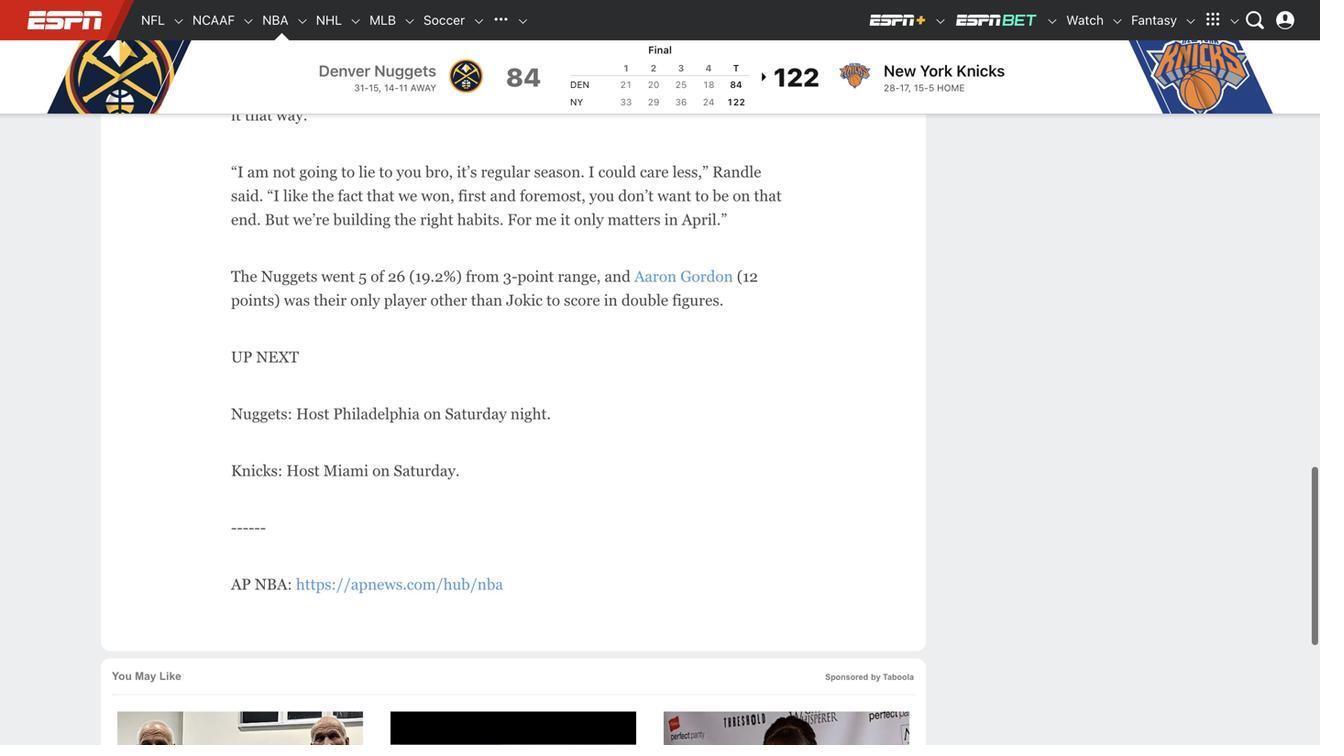 Task type: locate. For each thing, give the bounding box(es) containing it.
nuggets: host philadelphia on saturday night.
[[231, 405, 551, 422]]

sponsored
[[825, 673, 868, 682]]

from
[[466, 267, 499, 285]]

0 horizontal spatial it
[[231, 106, 241, 124]]

, left 15-
[[908, 82, 911, 93]]

denver nuggets link
[[319, 60, 436, 81]]

on left the saturday
[[424, 405, 441, 422]]

on for knicks: host miami on saturday.
[[372, 462, 390, 479]]

31-
[[354, 82, 369, 93]]

14-
[[384, 82, 399, 93]]

and down regular
[[490, 187, 516, 204]]

randle down 4
[[671, 82, 720, 100]]

2 horizontal spatial it
[[560, 211, 570, 228]]

only inside "i am not going to lie to you bro, it's regular season. i could care less," randle said. "i like the fact that we won, first and foremost, you don't want to be on that end. but we're building the right habits. for me it only matters in april."
[[574, 211, 604, 228]]

it inside "i am not going to lie to you bro, it's regular season. i could care less," randle said. "i like the fact that we won, first and foremost, you don't want to be on that end. but we're building the right habits. for me it only matters in april."
[[560, 211, 570, 228]]

nuggets for the
[[261, 267, 317, 285]]

36
[[675, 97, 687, 107]]

the down we
[[394, 211, 416, 228]]

1 horizontal spatial "i
[[267, 187, 280, 204]]

1 horizontal spatial only
[[574, 211, 604, 228]]

randle inside "i am not going to lie to you bro, it's regular season. i could care less," randle said. "i like the fact that we won, first and foremost, you don't want to be on that end. but we're building the right habits. for me it only matters in april."
[[712, 163, 761, 180]]

0 horizontal spatial on
[[372, 462, 390, 479]]

84 down t
[[730, 79, 742, 90]]

0 vertical spatial 122
[[774, 62, 820, 92]]

1 horizontal spatial 122
[[774, 62, 820, 92]]

0 vertical spatial new
[[884, 61, 916, 80]]

ncaaf link
[[185, 0, 242, 40]]

, left '14-'
[[379, 82, 381, 93]]

season.
[[534, 163, 585, 180]]

care
[[640, 163, 669, 180]]

0 vertical spatial the
[[312, 187, 334, 204]]

1 horizontal spatial on
[[424, 405, 441, 422]]

new left york,
[[569, 82, 600, 100]]

0 horizontal spatial nuggets
[[261, 267, 317, 285]]

1 vertical spatial new
[[569, 82, 600, 100]]

18
[[703, 79, 714, 90]]

1 vertical spatial host
[[286, 462, 320, 479]]

, inside new york knicks 28-17 , 15-5 home
[[908, 82, 911, 93]]

host right nuggets:
[[296, 405, 329, 422]]

like
[[283, 187, 308, 204]]

1 vertical spatial the
[[394, 211, 416, 228]]

5 down york
[[929, 82, 934, 93]]

and up double
[[605, 267, 631, 285]]

20
[[648, 79, 659, 90]]

only inside (12 points) was their only player other than jokic to score in double figures.
[[350, 291, 380, 309]]

it
[[345, 82, 355, 100], [231, 106, 241, 124], [560, 211, 570, 228]]

0 horizontal spatial 5
[[359, 267, 367, 285]]

ny
[[570, 97, 583, 107]]

nfl
[[141, 12, 165, 28]]

you up we
[[397, 163, 422, 180]]

on right be
[[733, 187, 750, 204]]

new up 17
[[884, 61, 916, 80]]

be
[[713, 187, 729, 204]]

regular
[[481, 163, 530, 180]]

that
[[245, 106, 272, 124], [367, 187, 395, 204], [754, 187, 782, 204]]

other
[[430, 291, 467, 309]]

1 horizontal spatial nuggets
[[374, 61, 436, 80]]

espn plus image
[[934, 15, 947, 28]]

1 horizontal spatial in
[[664, 211, 678, 228]]

ap
[[231, 576, 251, 593]]

only down of at left
[[350, 291, 380, 309]]

on right the 'miami'
[[372, 462, 390, 479]]

profile management image
[[1276, 11, 1294, 29]]

it right me
[[560, 211, 570, 228]]

0 horizontal spatial and
[[490, 187, 516, 204]]

watch image
[[1111, 15, 1124, 28]]

going
[[299, 163, 337, 180]]

that inside some might call it a signature victory for surging new york, but randle didn't see it that way.
[[245, 106, 272, 124]]

2 vertical spatial on
[[372, 462, 390, 479]]

"i am not going to lie to you bro, it's regular season. i could care less," randle said. "i like the fact that we won, first and foremost, you don't want to be on that end. but we're building the right habits. for me it only matters in april."
[[231, 163, 782, 228]]

0 vertical spatial and
[[490, 187, 516, 204]]

1 vertical spatial it
[[231, 106, 241, 124]]

1 horizontal spatial and
[[605, 267, 631, 285]]

1 horizontal spatial the
[[394, 211, 416, 228]]

122 right the winner icon new york knicks
[[774, 62, 820, 92]]

nuggets inside "denver nuggets 31-15 , 14-11 away"
[[374, 61, 436, 80]]

0 horizontal spatial the
[[312, 187, 334, 204]]

1 horizontal spatial ,
[[908, 82, 911, 93]]

signature
[[371, 82, 435, 100]]

nuggets up "11"
[[374, 61, 436, 80]]

up
[[231, 348, 252, 366]]

to right lie
[[379, 163, 393, 180]]

night.
[[511, 405, 551, 422]]

randle up be
[[712, 163, 761, 180]]

their
[[314, 291, 347, 309]]

3 - from the left
[[243, 519, 249, 536]]

fantasy link
[[1124, 0, 1184, 40]]

2
[[650, 63, 657, 73]]

nba:
[[255, 576, 292, 593]]

-
[[231, 519, 237, 536], [237, 519, 243, 536], [243, 519, 249, 536], [248, 519, 254, 536], [254, 519, 260, 536], [260, 519, 266, 536]]

0 vertical spatial 5
[[929, 82, 934, 93]]

1 - from the left
[[231, 519, 237, 536]]

nba image
[[296, 15, 309, 28]]

like
[[159, 670, 181, 682]]

mlb image
[[403, 15, 416, 28]]

first
[[458, 187, 486, 204]]

1 horizontal spatial you
[[589, 187, 614, 204]]

6 - from the left
[[260, 519, 266, 536]]

"i left am
[[231, 163, 243, 180]]

said.
[[231, 187, 263, 204]]

1 vertical spatial randle
[[712, 163, 761, 180]]

new york knicks image
[[836, 57, 873, 94]]

0 vertical spatial on
[[733, 187, 750, 204]]

2 vertical spatial it
[[560, 211, 570, 228]]

0 horizontal spatial in
[[604, 291, 618, 309]]

new inside some might call it a signature victory for surging new york, but randle didn't see it that way.
[[569, 82, 600, 100]]

nhl link
[[309, 0, 349, 40]]

29
[[648, 97, 659, 107]]

0 horizontal spatial ,
[[379, 82, 381, 93]]

saturday
[[445, 405, 507, 422]]

4
[[705, 63, 712, 73]]

randle
[[671, 82, 720, 100], [712, 163, 761, 180]]

0 vertical spatial randle
[[671, 82, 720, 100]]

more espn image
[[1228, 15, 1241, 28]]

to left score
[[546, 291, 560, 309]]

84 down more sports icon
[[506, 62, 541, 92]]

2 , from the left
[[908, 82, 911, 93]]

21
[[620, 79, 632, 90]]

28-
[[884, 82, 900, 93]]

in right score
[[604, 291, 618, 309]]

1 , from the left
[[379, 82, 381, 93]]

0 horizontal spatial you
[[397, 163, 422, 180]]

that right be
[[754, 187, 782, 204]]

0 vertical spatial only
[[574, 211, 604, 228]]

4 - from the left
[[248, 519, 254, 536]]

habits.
[[457, 211, 504, 228]]

that left we
[[367, 187, 395, 204]]

the down going
[[312, 187, 334, 204]]

0 vertical spatial host
[[296, 405, 329, 422]]

1 horizontal spatial new
[[884, 61, 916, 80]]

it down some
[[231, 106, 241, 124]]

in down want
[[664, 211, 678, 228]]

1 horizontal spatial it
[[345, 82, 355, 100]]

to left be
[[695, 187, 709, 204]]

nuggets for denver
[[374, 61, 436, 80]]

0 horizontal spatial that
[[245, 106, 272, 124]]

1 vertical spatial you
[[589, 187, 614, 204]]

33
[[620, 97, 632, 107]]

in
[[664, 211, 678, 228], [604, 291, 618, 309]]

player
[[384, 291, 427, 309]]

in inside "i am not going to lie to you bro, it's regular season. i could care less," randle said. "i like the fact that we won, first and foremost, you don't want to be on that end. but we're building the right habits. for me it only matters in april."
[[664, 211, 678, 228]]

in inside (12 points) was their only player other than jokic to score in double figures.
[[604, 291, 618, 309]]

0 horizontal spatial new
[[569, 82, 600, 100]]

by taboola link
[[871, 673, 914, 682]]

new inside new york knicks 28-17 , 15-5 home
[[884, 61, 916, 80]]

watch
[[1066, 12, 1104, 28]]

to left lie
[[341, 163, 355, 180]]

of
[[371, 267, 384, 285]]

new
[[884, 61, 916, 80], [569, 82, 600, 100]]

the
[[231, 267, 257, 285]]

knicks:
[[231, 462, 283, 479]]

you
[[397, 163, 422, 180], [589, 187, 614, 204]]

0 horizontal spatial 122
[[727, 97, 745, 107]]

me
[[535, 211, 557, 228]]

knicks: host miami on saturday.
[[231, 462, 460, 479]]

more sports image
[[516, 15, 529, 28]]

1 vertical spatial only
[[350, 291, 380, 309]]

on for nuggets: host philadelphia on saturday night.
[[424, 405, 441, 422]]

1 horizontal spatial 5
[[929, 82, 934, 93]]

t
[[733, 63, 739, 73]]

24
[[703, 97, 714, 107]]

"i left like
[[267, 187, 280, 204]]

want
[[657, 187, 691, 204]]

aaron
[[634, 267, 677, 285]]

1 vertical spatial 122
[[727, 97, 745, 107]]

watch link
[[1059, 0, 1111, 40]]

5 left of at left
[[359, 267, 367, 285]]

foremost,
[[520, 187, 586, 204]]

0 vertical spatial nuggets
[[374, 61, 436, 80]]

84
[[506, 62, 541, 92], [730, 79, 742, 90]]

0 vertical spatial in
[[664, 211, 678, 228]]

only right me
[[574, 211, 604, 228]]

0 horizontal spatial "i
[[231, 163, 243, 180]]

ncaaf image
[[242, 15, 255, 28]]

0 horizontal spatial only
[[350, 291, 380, 309]]

could
[[598, 163, 636, 180]]

way.
[[276, 106, 307, 124]]

2 horizontal spatial on
[[733, 187, 750, 204]]

espn+ image
[[868, 13, 927, 28]]

1 vertical spatial in
[[604, 291, 618, 309]]

host left the 'miami'
[[286, 462, 320, 479]]

you down i
[[589, 187, 614, 204]]

victory
[[439, 82, 486, 100]]

1 vertical spatial nuggets
[[261, 267, 317, 285]]

espn bet image
[[954, 13, 1039, 28]]

you
[[112, 670, 132, 682]]

end.
[[231, 211, 261, 228]]

that down some
[[245, 106, 272, 124]]

1 vertical spatial "i
[[267, 187, 280, 204]]

nuggets up the was
[[261, 267, 317, 285]]

122 right 24 at the right top
[[727, 97, 745, 107]]

2 - from the left
[[237, 519, 243, 536]]

by
[[871, 673, 881, 682]]

aaron gordon link
[[634, 267, 733, 285]]

0 vertical spatial it
[[345, 82, 355, 100]]

it left a
[[345, 82, 355, 100]]

right
[[420, 211, 453, 228]]

, inside "denver nuggets 31-15 , 14-11 away"
[[379, 82, 381, 93]]

miami
[[323, 462, 369, 479]]

1 vertical spatial on
[[424, 405, 441, 422]]



Task type: vqa. For each thing, say whether or not it's contained in the screenshot.
Famous within the Western Kentucky comes back from down 28 to win the Famous Toastery Bowl
no



Task type: describe. For each thing, give the bounding box(es) containing it.
we
[[398, 187, 417, 204]]

nba
[[262, 12, 289, 28]]

matters
[[608, 211, 661, 228]]

not
[[273, 163, 296, 180]]

york,
[[604, 82, 641, 100]]

less,"
[[673, 163, 709, 180]]

new york knicks link
[[884, 60, 1005, 81]]

point
[[517, 267, 554, 285]]

mlb link
[[362, 0, 403, 40]]

(19.2%)
[[409, 267, 462, 285]]

see
[[768, 82, 790, 100]]

didn't
[[724, 82, 764, 100]]

0 vertical spatial "i
[[231, 163, 243, 180]]

nhl
[[316, 12, 342, 28]]

(12 points) was their only player other than jokic to score in double figures.
[[231, 267, 758, 309]]

some
[[231, 82, 269, 100]]

denver nuggets 31-15 , 14-11 away
[[319, 61, 436, 93]]

fantasy image
[[1184, 15, 1197, 28]]

bro,
[[425, 163, 453, 180]]

gordon
[[680, 267, 733, 285]]

https://apnews.com/hub/nba link
[[296, 576, 503, 593]]

surging
[[513, 82, 565, 100]]

2 horizontal spatial that
[[754, 187, 782, 204]]

the nuggets went 5 of 26 (19.2%) from 3-point range, and aaron gordon
[[231, 267, 733, 285]]

(12
[[737, 267, 758, 285]]

den
[[570, 79, 589, 90]]

11
[[399, 82, 408, 93]]

nuggets:
[[231, 405, 292, 422]]

global navigation element
[[18, 0, 1302, 40]]

more espn image
[[1199, 6, 1227, 34]]

https://apnews.com/hub/nba
[[296, 576, 503, 593]]

double
[[621, 291, 668, 309]]

soccer
[[423, 12, 465, 28]]

randle inside some might call it a signature victory for surging new york, but randle didn't see it that way.
[[671, 82, 720, 100]]

5 - from the left
[[254, 519, 260, 536]]

figures.
[[672, 291, 724, 309]]

on inside "i am not going to lie to you bro, it's regular season. i could care less," randle said. "i like the fact that we won, first and foremost, you don't want to be on that end. but we're building the right habits. for me it only matters in april."
[[733, 187, 750, 204]]

ncaaf
[[192, 12, 235, 28]]

i
[[588, 163, 595, 180]]

home
[[937, 82, 965, 93]]

host for nuggets:
[[296, 405, 329, 422]]

soccer link
[[416, 0, 472, 40]]

to inside (12 points) was their only player other than jokic to score in double figures.
[[546, 291, 560, 309]]

espn bet image
[[1046, 15, 1059, 28]]

sponsored link
[[825, 673, 868, 682]]

points)
[[231, 291, 280, 309]]

nfl image
[[172, 15, 185, 28]]

and inside "i am not going to lie to you bro, it's regular season. i could care less," randle said. "i like the fact that we won, first and foremost, you don't want to be on that end. but we're building the right habits. for me it only matters in april."
[[490, 187, 516, 204]]

0 vertical spatial you
[[397, 163, 422, 180]]

1 vertical spatial and
[[605, 267, 631, 285]]

denver nuggets image
[[447, 57, 484, 94]]

1 horizontal spatial that
[[367, 187, 395, 204]]

25
[[675, 79, 687, 90]]

fantasy
[[1131, 12, 1177, 28]]

for
[[490, 82, 510, 100]]

soccer image
[[472, 15, 485, 28]]

3-
[[503, 267, 517, 285]]

0 horizontal spatial 84
[[506, 62, 541, 92]]

------
[[231, 519, 266, 536]]

call
[[318, 82, 341, 100]]

saturday.
[[394, 462, 460, 479]]

espn more sports home page image
[[487, 6, 515, 34]]

don't
[[618, 187, 654, 204]]

building
[[333, 211, 391, 228]]

lie
[[359, 163, 375, 180]]

score
[[564, 291, 600, 309]]

3
[[678, 63, 684, 73]]

jokic
[[506, 291, 543, 309]]

but
[[265, 211, 289, 228]]

a
[[359, 82, 367, 100]]

some might call it a signature victory for surging new york, but randle didn't see it that way.
[[231, 82, 790, 124]]

nfl link
[[134, 0, 172, 40]]

fact
[[338, 187, 363, 204]]

taboola
[[883, 673, 914, 682]]

nhl image
[[349, 15, 362, 28]]

host for knicks:
[[286, 462, 320, 479]]

5 inside new york knicks 28-17 , 15-5 home
[[929, 82, 934, 93]]

1 vertical spatial 5
[[359, 267, 367, 285]]

denver
[[319, 61, 370, 80]]

might
[[273, 82, 314, 100]]

by taboola sponsored
[[825, 673, 914, 682]]

26
[[388, 267, 405, 285]]

range,
[[558, 267, 601, 285]]

won,
[[421, 187, 454, 204]]

we're
[[293, 211, 329, 228]]

1 horizontal spatial 84
[[730, 79, 742, 90]]

1
[[623, 63, 629, 73]]

may
[[135, 670, 156, 682]]

nba link
[[255, 0, 296, 40]]

april."
[[682, 211, 727, 228]]

new york knicks 28-17 , 15-5 home
[[884, 61, 1005, 93]]

was
[[284, 291, 310, 309]]

winner icon new york knicks image
[[759, 66, 770, 88]]

final
[[648, 44, 672, 56]]

you may like
[[112, 670, 181, 682]]

mlb
[[369, 12, 396, 28]]



